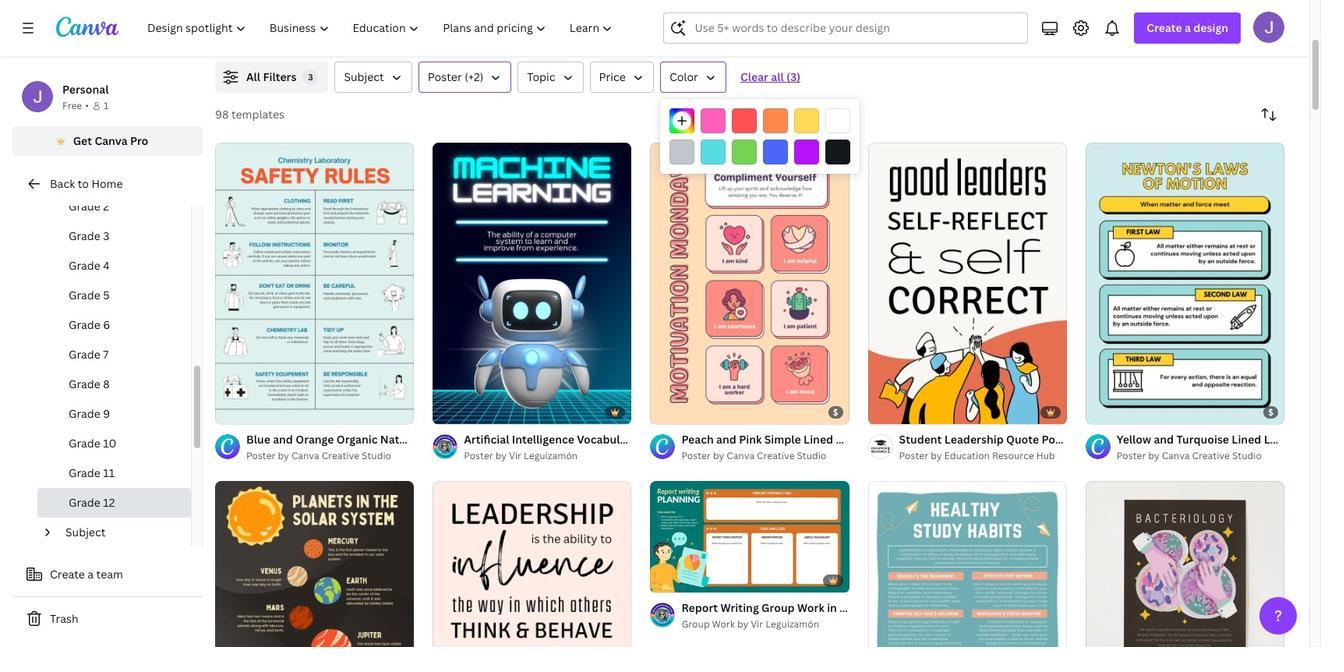 Task type: vqa. For each thing, say whether or not it's contained in the screenshot.
Create
yes



Task type: locate. For each thing, give the bounding box(es) containing it.
#fd5ebb image
[[701, 108, 726, 133], [701, 108, 726, 133]]

trash link
[[12, 604, 203, 635]]

1 $ from the left
[[833, 406, 839, 418]]

free •
[[62, 99, 89, 112]]

1 vertical spatial a
[[88, 567, 94, 582]]

3 creative from the left
[[1193, 449, 1230, 462]]

0 horizontal spatial studio
[[362, 449, 391, 462]]

1 horizontal spatial poster by canva creative studio link
[[682, 448, 850, 464]]

2
[[103, 199, 109, 214], [679, 574, 684, 586]]

subject down grade 12
[[66, 525, 106, 540]]

student leadership quote poster in red green typography style image
[[433, 481, 632, 647]]

clear
[[741, 69, 769, 84]]

a
[[1185, 20, 1191, 35], [88, 567, 94, 582]]

create left team
[[50, 567, 85, 582]]

5 grade from the top
[[69, 317, 101, 332]]

a inside "create a design" dropdown button
[[1185, 20, 1191, 35]]

3 up 4
[[103, 228, 110, 243]]

by for blue and orange organic natural lab safety rules chemistry poster image poster by canva creative studio link
[[278, 449, 289, 462]]

grade 8 link
[[37, 370, 191, 399]]

11 grade from the top
[[69, 495, 101, 510]]

subject button down top level navigation element
[[335, 62, 412, 93]]

all
[[246, 69, 261, 84]]

studio for poster by canva creative studio link associated with the peach and pink simple lined motivation monday wellness social and emotional learning poster image
[[797, 449, 827, 462]]

grade for grade 8
[[69, 377, 101, 391]]

Search search field
[[695, 13, 1019, 43]]

a left design
[[1185, 20, 1191, 35]]

3 right filters on the left of page
[[308, 71, 313, 83]]

6 grade from the top
[[69, 347, 101, 362]]

grade 3 link
[[37, 221, 191, 251]]

turquoise
[[1177, 432, 1230, 447]]

0 vertical spatial of
[[450, 406, 459, 417]]

2 creative from the left
[[757, 449, 795, 462]]

education
[[945, 449, 990, 462]]

grade 10 link
[[37, 429, 191, 459]]

1 vertical spatial 3
[[103, 228, 110, 243]]

a left team
[[88, 567, 94, 582]]

grade left 7 in the bottom left of the page
[[69, 347, 101, 362]]

color button
[[660, 62, 727, 93]]

$ for the peach and pink simple lined motivation monday wellness social and emotional learning poster image
[[833, 406, 839, 418]]

#ffffff image
[[826, 108, 851, 133]]

1 horizontal spatial create
[[1147, 20, 1183, 35]]

by inside poster by vir leguizamón link
[[496, 449, 507, 462]]

personal
[[62, 82, 109, 97]]

create inside dropdown button
[[1147, 20, 1183, 35]]

#15181b image
[[826, 140, 851, 165], [826, 140, 851, 165]]

poster inside poster by vir leguizamón link
[[464, 449, 493, 462]]

create for create a design
[[1147, 20, 1183, 35]]

9 up poster by vir leguizamón
[[461, 406, 467, 417]]

#74d353 image
[[732, 140, 757, 165]]

1 horizontal spatial 1
[[444, 406, 448, 417]]

3
[[308, 71, 313, 83], [103, 228, 110, 243]]

1 vertical spatial 1
[[444, 406, 448, 417]]

2 vertical spatial of
[[668, 574, 677, 586]]

0 horizontal spatial 9
[[103, 406, 110, 421]]

subject
[[344, 69, 384, 84], [66, 525, 106, 540]]

grade left 5
[[69, 288, 101, 303]]

1 horizontal spatial 2
[[679, 574, 684, 586]]

create a team
[[50, 567, 123, 582]]

0 vertical spatial 2
[[103, 199, 109, 214]]

1 horizontal spatial 3
[[308, 71, 313, 83]]

grade 10
[[69, 436, 116, 451]]

subject button down the 12
[[59, 518, 182, 547]]

1 vertical spatial 2
[[679, 574, 684, 586]]

poster (+2)
[[428, 69, 484, 84]]

grade
[[69, 199, 101, 214], [69, 228, 101, 243], [69, 258, 101, 273], [69, 288, 101, 303], [69, 317, 101, 332], [69, 347, 101, 362], [69, 377, 101, 391], [69, 406, 101, 421], [69, 436, 101, 451], [69, 466, 101, 480], [69, 495, 101, 510]]

grade down to
[[69, 199, 101, 214]]

11
[[103, 466, 115, 480]]

4 grade from the top
[[69, 288, 101, 303]]

clear all (3) button
[[733, 62, 809, 93]]

poster by canva creative studio link
[[246, 448, 414, 464], [682, 448, 850, 464], [1117, 448, 1285, 464]]

0 vertical spatial a
[[1185, 20, 1191, 35]]

vir
[[509, 449, 522, 462], [751, 618, 764, 631]]

create left design
[[1147, 20, 1183, 35]]

laws
[[1265, 432, 1291, 447]]

1 poster by canva creative studio link from the left
[[246, 448, 414, 464]]

report writing group work in green white orange illustrative style image
[[651, 481, 850, 593]]

2 horizontal spatial creative
[[1193, 449, 1230, 462]]

(+2)
[[465, 69, 484, 84]]

grade 3
[[69, 228, 110, 243]]

a for design
[[1185, 20, 1191, 35]]

2 horizontal spatial of
[[1294, 432, 1305, 447]]

#c1c6cb image
[[670, 140, 695, 165], [670, 140, 695, 165]]

0 horizontal spatial creative
[[322, 449, 360, 462]]

1 horizontal spatial leguizamón
[[766, 618, 820, 631]]

1 vertical spatial leguizamón
[[766, 618, 820, 631]]

of for poster by vir leguizamón
[[450, 406, 459, 417]]

0 horizontal spatial $
[[833, 406, 839, 418]]

1 horizontal spatial of
[[668, 574, 677, 586]]

1
[[104, 99, 109, 112], [444, 406, 448, 417], [662, 574, 666, 586]]

get canva pro
[[73, 133, 148, 148]]

0 vertical spatial create
[[1147, 20, 1183, 35]]

0 horizontal spatial 1
[[104, 99, 109, 112]]

2 horizontal spatial 1
[[662, 574, 666, 586]]

all
[[771, 69, 784, 84]]

9
[[461, 406, 467, 417], [103, 406, 110, 421]]

grade down grade 8
[[69, 406, 101, 421]]

#74d353 image
[[732, 140, 757, 165]]

0 vertical spatial subject button
[[335, 62, 412, 93]]

grade 4
[[69, 258, 110, 273]]

98 templates
[[215, 107, 285, 122]]

1 horizontal spatial $
[[1269, 406, 1274, 418]]

grade for grade 12
[[69, 495, 101, 510]]

0 horizontal spatial poster by canva creative studio link
[[246, 448, 414, 464]]

a inside create a team button
[[88, 567, 94, 582]]

grade left '10'
[[69, 436, 101, 451]]

0 vertical spatial leguizamón
[[524, 449, 578, 462]]

leguizamón
[[524, 449, 578, 462], [766, 618, 820, 631]]

all filters
[[246, 69, 297, 84]]

grade left the 8
[[69, 377, 101, 391]]

2 vertical spatial 1
[[662, 574, 666, 586]]

grade left the 12
[[69, 495, 101, 510]]

1 poster by canva creative studio from the left
[[246, 449, 391, 462]]

grade 11
[[69, 466, 115, 480]]

$ for yellow and turquoise lined laws of motion physics poster image
[[1269, 406, 1274, 418]]

0 horizontal spatial a
[[88, 567, 94, 582]]

2 grade from the top
[[69, 228, 101, 243]]

1 horizontal spatial creative
[[757, 449, 795, 462]]

1 grade from the top
[[69, 199, 101, 214]]

0 vertical spatial subject
[[344, 69, 384, 84]]

by
[[278, 449, 289, 462], [496, 449, 507, 462], [713, 449, 725, 462], [931, 449, 942, 462], [1149, 449, 1160, 462], [738, 618, 749, 631]]

studio
[[362, 449, 391, 462], [797, 449, 827, 462], [1233, 449, 1262, 462]]

7 grade from the top
[[69, 377, 101, 391]]

0 horizontal spatial poster by canva creative studio
[[246, 449, 391, 462]]

None search field
[[664, 12, 1029, 44]]

1 horizontal spatial studio
[[797, 449, 827, 462]]

back to home link
[[12, 168, 203, 200]]

poster
[[428, 69, 462, 84], [246, 449, 276, 462], [464, 449, 493, 462], [682, 449, 711, 462], [900, 449, 929, 462], [1117, 449, 1147, 462]]

of
[[450, 406, 459, 417], [1294, 432, 1305, 447], [668, 574, 677, 586]]

grade 2 link
[[37, 192, 191, 221]]

2 down home
[[103, 199, 109, 214]]

10 grade from the top
[[69, 466, 101, 480]]

1 of 2
[[662, 574, 684, 586]]

grade 7
[[69, 347, 109, 362]]

8 grade from the top
[[69, 406, 101, 421]]

1 for 1
[[104, 99, 109, 112]]

0 horizontal spatial leguizamón
[[524, 449, 578, 462]]

poster inside poster by education resource hub "link"
[[900, 449, 929, 462]]

1 horizontal spatial a
[[1185, 20, 1191, 35]]

0 horizontal spatial of
[[450, 406, 459, 417]]

2 studio from the left
[[797, 449, 827, 462]]

grade 2
[[69, 199, 109, 214]]

#fed958 image
[[795, 108, 820, 133], [795, 108, 820, 133]]

poster by education resource hub
[[900, 449, 1056, 462]]

1 vertical spatial create
[[50, 567, 85, 582]]

3 studio from the left
[[1233, 449, 1262, 462]]

0 vertical spatial 1
[[104, 99, 109, 112]]

#4a66fb image
[[763, 140, 788, 165], [763, 140, 788, 165]]

3 poster by canva creative studio link from the left
[[1117, 448, 1285, 464]]

work
[[712, 618, 735, 631]]

0 vertical spatial 3
[[308, 71, 313, 83]]

#fd5152 image
[[732, 108, 757, 133]]

1 creative from the left
[[322, 449, 360, 462]]

$
[[833, 406, 839, 418], [1269, 406, 1274, 418]]

1 horizontal spatial poster by canva creative studio
[[682, 449, 827, 462]]

subject button
[[335, 62, 412, 93], [59, 518, 182, 547]]

and
[[1154, 432, 1174, 447]]

grade inside "link"
[[69, 377, 101, 391]]

poster inside button
[[428, 69, 462, 84]]

2 poster by canva creative studio link from the left
[[682, 448, 850, 464]]

7
[[103, 347, 109, 362]]

grade 7 link
[[37, 340, 191, 370]]

poster by canva creative studio link for blue and orange organic natural lab safety rules chemistry poster image
[[246, 448, 414, 464]]

grade for grade 6
[[69, 317, 101, 332]]

grade 6
[[69, 317, 110, 332]]

subject down top level navigation element
[[344, 69, 384, 84]]

2 horizontal spatial studio
[[1233, 449, 1262, 462]]

grade for grade 7
[[69, 347, 101, 362]]

•
[[85, 99, 89, 112]]

create inside button
[[50, 567, 85, 582]]

studio inside yellow and turquoise lined laws of mo poster by canva creative studio
[[1233, 449, 1262, 462]]

by for poster by education resource hub "link"
[[931, 449, 942, 462]]

9 grade from the top
[[69, 436, 101, 451]]

resource
[[993, 449, 1035, 462]]

9 down the 8
[[103, 406, 110, 421]]

grade down grade 2
[[69, 228, 101, 243]]

grade 4 link
[[37, 251, 191, 281]]

#fe884c image
[[763, 108, 788, 133], [763, 108, 788, 133]]

grade inside 'link'
[[69, 466, 101, 480]]

blue and orange organic natural lab safety rules chemistry poster image
[[215, 143, 414, 424]]

yellow
[[1117, 432, 1152, 447]]

2 horizontal spatial poster by canva creative studio link
[[1117, 448, 1285, 464]]

0 horizontal spatial 3
[[103, 228, 110, 243]]

3 filter options selected element
[[303, 69, 318, 85]]

6
[[103, 317, 110, 332]]

grade left 11
[[69, 466, 101, 480]]

by for poster by canva creative studio link associated with the peach and pink simple lined motivation monday wellness social and emotional learning poster image
[[713, 449, 725, 462]]

poster for poster by canva creative studio link associated with the peach and pink simple lined motivation monday wellness social and emotional learning poster image
[[682, 449, 711, 462]]

add a new color image
[[670, 108, 695, 133], [670, 108, 695, 133]]

pro
[[130, 133, 148, 148]]

leguizamón inside group work by vir leguizamón link
[[766, 618, 820, 631]]

2 up group
[[679, 574, 684, 586]]

#b612fb image
[[795, 140, 820, 165]]

creative for poster by canva creative studio link associated with the peach and pink simple lined motivation monday wellness social and emotional learning poster image
[[757, 449, 795, 462]]

to
[[78, 176, 89, 191]]

creative
[[322, 449, 360, 462], [757, 449, 795, 462], [1193, 449, 1230, 462]]

creative inside yellow and turquoise lined laws of mo poster by canva creative studio
[[1193, 449, 1230, 462]]

3 grade from the top
[[69, 258, 101, 273]]

1 vertical spatial vir
[[751, 618, 764, 631]]

0 horizontal spatial create
[[50, 567, 85, 582]]

create
[[1147, 20, 1183, 35], [50, 567, 85, 582]]

2 poster by canva creative studio from the left
[[682, 449, 827, 462]]

by inside poster by education resource hub "link"
[[931, 449, 942, 462]]

0 horizontal spatial vir
[[509, 449, 522, 462]]

1 vertical spatial subject
[[66, 525, 106, 540]]

0 horizontal spatial subject button
[[59, 518, 182, 547]]

grade left 6
[[69, 317, 101, 332]]

1 studio from the left
[[362, 449, 391, 462]]

canva
[[95, 133, 128, 148], [292, 449, 320, 462], [727, 449, 755, 462], [1162, 449, 1190, 462]]

#55dbe0 image
[[701, 140, 726, 165], [701, 140, 726, 165]]

yellow and turquoise lined laws of mo link
[[1117, 431, 1322, 448]]

poster by canva creative studio
[[246, 449, 391, 462], [682, 449, 827, 462]]

canva inside yellow and turquoise lined laws of mo poster by canva creative studio
[[1162, 449, 1190, 462]]

grade left 4
[[69, 258, 101, 273]]

1 horizontal spatial subject
[[344, 69, 384, 84]]

by inside yellow and turquoise lined laws of mo poster by canva creative studio
[[1149, 449, 1160, 462]]

grade 6 link
[[37, 310, 191, 340]]

poster inside yellow and turquoise lined laws of mo poster by canva creative studio
[[1117, 449, 1147, 462]]

2 $ from the left
[[1269, 406, 1274, 418]]

1 vertical spatial of
[[1294, 432, 1305, 447]]



Task type: describe. For each thing, give the bounding box(es) containing it.
1 for 1 of 2
[[662, 574, 666, 586]]

templates
[[231, 107, 285, 122]]

grade for grade 9
[[69, 406, 101, 421]]

poster by canva creative studio link for yellow and turquoise lined laws of motion physics poster image
[[1117, 448, 1285, 464]]

artificial intelligence vocabulary posters in blue and pink 3d neon style image
[[433, 143, 632, 424]]

poster by canva creative studio for blue and orange organic natural lab safety rules chemistry poster image poster by canva creative studio link
[[246, 449, 391, 462]]

get canva pro button
[[12, 126, 203, 156]]

student leadership quote poster in red beige typography style image
[[868, 143, 1067, 424]]

1 of 2 link
[[651, 481, 850, 593]]

peach and pink simple lined motivation monday wellness social and emotional learning poster image
[[651, 143, 850, 424]]

12
[[103, 495, 115, 510]]

topic button
[[518, 62, 584, 93]]

grade for grade 4
[[69, 258, 101, 273]]

grade for grade 2
[[69, 199, 101, 214]]

98
[[215, 107, 229, 122]]

grade 5 link
[[37, 281, 191, 310]]

design
[[1194, 20, 1229, 35]]

5
[[103, 288, 110, 303]]

grade 9 link
[[37, 399, 191, 429]]

1 horizontal spatial vir
[[751, 618, 764, 631]]

creative for blue and orange organic natural lab safety rules chemistry poster image poster by canva creative studio link
[[322, 449, 360, 462]]

4
[[103, 258, 110, 273]]

0 vertical spatial vir
[[509, 449, 522, 462]]

top level navigation element
[[137, 12, 627, 44]]

clear all (3)
[[741, 69, 801, 84]]

by inside group work by vir leguizamón link
[[738, 618, 749, 631]]

poster by canva creative studio for poster by canva creative studio link associated with the peach and pink simple lined motivation monday wellness social and emotional learning poster image
[[682, 449, 827, 462]]

0 horizontal spatial subject
[[66, 525, 106, 540]]

healthy study habits poster in green orange illustrative style image
[[868, 481, 1067, 647]]

poster for poster by vir leguizamón link
[[464, 449, 493, 462]]

free
[[62, 99, 82, 112]]

grade 12
[[69, 495, 115, 510]]

group work by vir leguizamón
[[682, 618, 820, 631]]

poster by vir leguizamón
[[464, 449, 578, 462]]

#ffffff image
[[826, 108, 851, 133]]

mo
[[1307, 432, 1322, 447]]

filters
[[263, 69, 297, 84]]

ash grey and beige organic natural solar system astronomy poster image
[[215, 481, 414, 647]]

create a design
[[1147, 20, 1229, 35]]

1 horizontal spatial subject button
[[335, 62, 412, 93]]

yellow and turquoise lined laws of motion physics poster image
[[1086, 143, 1285, 424]]

team
[[96, 567, 123, 582]]

group
[[682, 618, 710, 631]]

bacteriology science classroom poster set in pink purple blue green illustrated style image
[[1086, 481, 1285, 647]]

poster by canva creative studio link for the peach and pink simple lined motivation monday wellness social and emotional learning poster image
[[682, 448, 850, 464]]

trash
[[50, 611, 78, 626]]

get
[[73, 133, 92, 148]]

1 for 1 of 9
[[444, 406, 448, 417]]

grade 11 link
[[37, 459, 191, 488]]

#fd5152 image
[[732, 108, 757, 133]]

10
[[103, 436, 116, 451]]

back
[[50, 176, 75, 191]]

a for team
[[88, 567, 94, 582]]

1 vertical spatial subject button
[[59, 518, 182, 547]]

grade for grade 11
[[69, 466, 101, 480]]

(3)
[[787, 69, 801, 84]]

back to home
[[50, 176, 123, 191]]

8
[[103, 377, 110, 391]]

color
[[670, 69, 699, 84]]

grade for grade 5
[[69, 288, 101, 303]]

canva inside get canva pro button
[[95, 133, 128, 148]]

create for create a team
[[50, 567, 85, 582]]

poster by education resource hub link
[[900, 448, 1067, 464]]

poster by vir leguizamón link
[[464, 448, 632, 464]]

1 horizontal spatial 9
[[461, 406, 467, 417]]

of for group work by vir leguizamón
[[668, 574, 677, 586]]

create a team button
[[12, 559, 203, 590]]

poster (+2) button
[[419, 62, 512, 93]]

1 of 9 link
[[433, 143, 632, 424]]

poster for blue and orange organic natural lab safety rules chemistry poster image poster by canva creative studio link
[[246, 449, 276, 462]]

price
[[599, 69, 626, 84]]

grade 8
[[69, 377, 110, 391]]

poster for the poster (+2) button
[[428, 69, 462, 84]]

topic
[[527, 69, 556, 84]]

price button
[[590, 62, 654, 93]]

hub
[[1037, 449, 1056, 462]]

grade for grade 10
[[69, 436, 101, 451]]

of inside yellow and turquoise lined laws of mo poster by canva creative studio
[[1294, 432, 1305, 447]]

lined
[[1232, 432, 1262, 447]]

grade for grade 3
[[69, 228, 101, 243]]

#b612fb image
[[795, 140, 820, 165]]

by for poster by vir leguizamón link
[[496, 449, 507, 462]]

create a design button
[[1135, 12, 1241, 44]]

group work by vir leguizamón link
[[682, 617, 850, 632]]

jacob simon image
[[1254, 12, 1285, 43]]

1 of 9
[[444, 406, 467, 417]]

Sort by button
[[1254, 99, 1285, 130]]

yellow and turquoise lined laws of mo poster by canva creative studio
[[1117, 432, 1322, 462]]

0 horizontal spatial 2
[[103, 199, 109, 214]]

poster for poster by education resource hub "link"
[[900, 449, 929, 462]]

grade 9
[[69, 406, 110, 421]]

leguizamón inside poster by vir leguizamón link
[[524, 449, 578, 462]]

studio for blue and orange organic natural lab safety rules chemistry poster image poster by canva creative studio link
[[362, 449, 391, 462]]

grade 5
[[69, 288, 110, 303]]

home
[[92, 176, 123, 191]]



